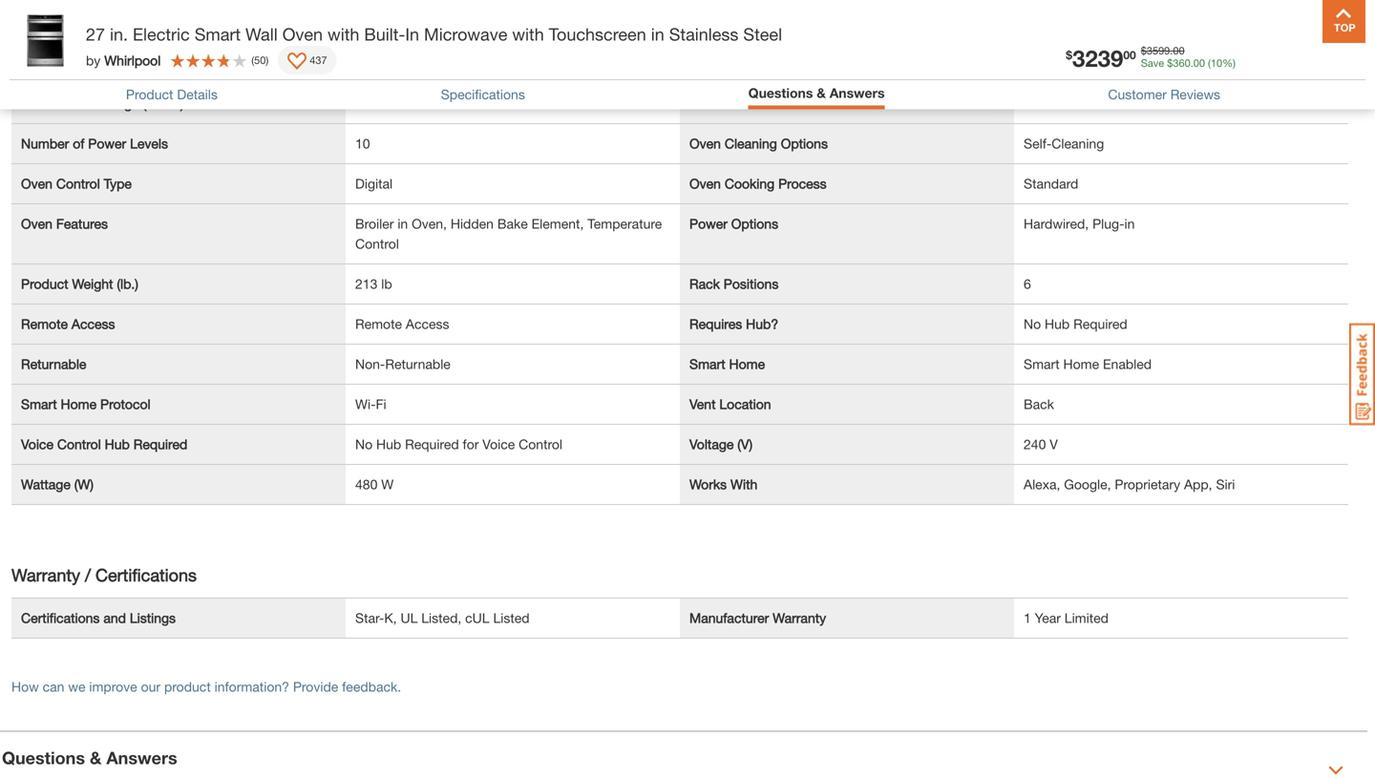 Task type: describe. For each thing, give the bounding box(es) containing it.
hub for no hub required
[[1045, 316, 1070, 332]]

type
[[104, 176, 132, 192]]

lb
[[381, 276, 392, 292]]

required for no hub required for voice control
[[405, 437, 459, 452]]

defrost,
[[519, 36, 566, 51]]

product for product details
[[126, 87, 173, 102]]

vent
[[689, 396, 716, 412]]

racks
[[792, 96, 829, 111]]

power options
[[689, 216, 778, 232]]

listed,
[[421, 610, 461, 626]]

0 vertical spatial options
[[781, 136, 828, 152]]

how can we improve our product information? provide feedback. link
[[11, 679, 401, 695]]

by
[[86, 52, 101, 68]]

home for smart home protocol
[[61, 396, 97, 412]]

size
[[758, 36, 783, 51]]

keep
[[570, 36, 601, 51]]

1 vertical spatial &
[[90, 748, 102, 768]]

0 vertical spatial certifications
[[95, 565, 197, 586]]

manufacturer
[[689, 610, 769, 626]]

microwave settings
[[21, 36, 139, 51]]

display image
[[288, 53, 307, 72]]

caret image
[[1328, 763, 1344, 778]]

hub?
[[746, 316, 778, 332]]

50
[[254, 54, 266, 66]]

microwave up cook,
[[424, 24, 507, 44]]

voice control hub required
[[21, 437, 187, 452]]

1 vertical spatial certifications
[[21, 610, 100, 626]]

wattage (w)
[[21, 477, 94, 492]]

alexa, google, proprietary app, siri
[[1024, 477, 1235, 492]]

0 horizontal spatial questions & answers
[[2, 748, 177, 768]]

plug-
[[1092, 216, 1124, 232]]

provide
[[293, 679, 338, 695]]

1 year limited
[[1024, 610, 1109, 626]]

oven cooking process
[[689, 176, 827, 192]]

smart left wall
[[195, 24, 241, 44]]

top button
[[1323, 0, 1366, 43]]

2 access from the left
[[406, 316, 449, 332]]

1 access from the left
[[72, 316, 115, 332]]

popcorn,
[[355, 56, 410, 71]]

features
[[56, 216, 108, 232]]

/
[[85, 565, 91, 586]]

3599
[[1147, 44, 1170, 57]]

lock,
[[403, 36, 436, 51]]

oven for oven control type
[[21, 176, 52, 192]]

1 horizontal spatial in
[[651, 24, 664, 44]]

number for number of oven racks
[[689, 96, 737, 111]]

smart for smart home enabled
[[1024, 356, 1060, 372]]

non-
[[355, 356, 385, 372]]

listed
[[493, 610, 530, 626]]

enabled
[[1103, 356, 1152, 372]]

requires hub?
[[689, 316, 778, 332]]

cul
[[465, 610, 489, 626]]

positions
[[724, 276, 779, 292]]

0 horizontal spatial 00
[[1123, 48, 1136, 61]]

by whirlpool
[[86, 52, 161, 68]]

warm,
[[605, 36, 644, 51]]

rack
[[689, 276, 720, 292]]

437 button
[[278, 46, 337, 74]]

control inside control lock, cook power, defrost, keep warm, popcorn, sensor cook, steam cook
[[355, 36, 399, 51]]

cleaning for self-
[[1052, 136, 1104, 152]]

1 horizontal spatial $
[[1141, 44, 1147, 57]]

0 vertical spatial &
[[817, 85, 826, 101]]

save
[[1141, 57, 1164, 69]]

437
[[310, 54, 327, 66]]

1 remote access from the left
[[21, 316, 115, 332]]

how can we improve our product information? provide feedback.
[[11, 679, 401, 695]]

wi-
[[355, 396, 376, 412]]

process
[[778, 176, 827, 192]]

control left type
[[56, 176, 100, 192]]

listings
[[130, 610, 176, 626]]

oven up 437 'dropdown button'
[[282, 24, 323, 44]]

oven cleaning options
[[689, 136, 828, 152]]

0 horizontal spatial .
[[1170, 44, 1173, 57]]

1 horizontal spatial answers
[[830, 85, 885, 101]]

%)
[[1222, 57, 1236, 69]]

alexa,
[[1024, 477, 1060, 492]]

1
[[1024, 610, 1031, 626]]

rack positions
[[689, 276, 779, 292]]

0 horizontal spatial $
[[1066, 48, 1072, 61]]

microwave for microwave size
[[689, 36, 754, 51]]

$ 3239 00 $ 3599 . 00 save $ 360 . 00 ( 10 %)
[[1066, 44, 1236, 71]]

warranty / certifications
[[11, 565, 197, 586]]

1 with from the left
[[328, 24, 359, 44]]

microwave for microwave settings
[[21, 36, 86, 51]]

voltage (v)
[[689, 437, 753, 452]]

1 horizontal spatial warranty
[[773, 610, 826, 626]]

480
[[355, 477, 378, 492]]

no hub required
[[1024, 316, 1127, 332]]

works with
[[689, 477, 758, 492]]

product details
[[126, 87, 218, 102]]

our
[[141, 679, 160, 695]]

1 horizontal spatial 00
[[1173, 44, 1185, 57]]

900
[[355, 96, 378, 111]]

1 horizontal spatial wattage
[[90, 96, 139, 111]]

10 inside $ 3239 00 $ 3599 . 00 save $ 360 . 00 ( 10 %)
[[1211, 57, 1222, 69]]

no for no hub required
[[1024, 316, 1041, 332]]

in inside the broiler in oven, hidden bake element, temperature control
[[398, 216, 408, 232]]

we
[[68, 679, 85, 695]]

hardwired,
[[1024, 216, 1089, 232]]

240 v
[[1024, 437, 1058, 452]]

smart for smart home protocol
[[21, 396, 57, 412]]

can
[[43, 679, 64, 695]]

feedback link image
[[1349, 323, 1375, 426]]

number of oven racks
[[689, 96, 829, 111]]

control up (w)
[[57, 437, 101, 452]]

feedback.
[[342, 679, 401, 695]]

back
[[1024, 396, 1054, 412]]



Task type: vqa. For each thing, say whether or not it's contained in the screenshot.
/box for 155
no



Task type: locate. For each thing, give the bounding box(es) containing it.
oven up oven features
[[21, 176, 52, 192]]

1 vertical spatial warranty
[[773, 610, 826, 626]]

1 horizontal spatial voice
[[482, 437, 515, 452]]

number of power levels
[[21, 136, 168, 152]]

0 vertical spatial cook
[[439, 36, 471, 51]]

oven left racks
[[757, 96, 788, 111]]

2 horizontal spatial home
[[1063, 356, 1099, 372]]

0 vertical spatial number
[[689, 96, 737, 111]]

1 horizontal spatial required
[[405, 437, 459, 452]]

of for power
[[73, 136, 84, 152]]

ul
[[401, 610, 418, 626]]

0 horizontal spatial returnable
[[21, 356, 86, 372]]

wattage
[[90, 96, 139, 111], [21, 477, 71, 492]]

options down oven cooking process
[[731, 216, 778, 232]]

smart for smart home
[[689, 356, 725, 372]]

standard
[[1024, 176, 1078, 192]]

fi
[[376, 396, 386, 412]]

questions down size
[[748, 85, 813, 101]]

1 horizontal spatial cleaning
[[1052, 136, 1104, 152]]

2 horizontal spatial required
[[1073, 316, 1127, 332]]

$ left save
[[1066, 48, 1072, 61]]

options up process
[[781, 136, 828, 152]]

no for no hub required for voice control
[[355, 437, 373, 452]]

how
[[11, 679, 39, 695]]

in right warm,
[[651, 24, 664, 44]]

home for smart home
[[729, 356, 765, 372]]

2
[[1024, 96, 1031, 111]]

required left for
[[405, 437, 459, 452]]

warranty right the manufacturer
[[773, 610, 826, 626]]

product for product weight (lb.)
[[21, 276, 68, 292]]

hub up the smart home enabled
[[1045, 316, 1070, 332]]

returnable up fi
[[385, 356, 451, 372]]

1 vertical spatial product
[[21, 276, 68, 292]]

1 horizontal spatial of
[[741, 96, 753, 111]]

0 horizontal spatial no
[[355, 437, 373, 452]]

1 horizontal spatial product
[[126, 87, 173, 102]]

2 returnable from the left
[[385, 356, 451, 372]]

0 horizontal spatial warranty
[[11, 565, 80, 586]]

cleaning for oven
[[725, 136, 777, 152]]

( left %)
[[1208, 57, 1211, 69]]

microwave for microwave wattage (watts)
[[21, 96, 86, 111]]

cleaning up standard
[[1052, 136, 1104, 152]]

1 horizontal spatial remote access
[[355, 316, 449, 332]]

smart up vent
[[689, 356, 725, 372]]

required
[[1073, 316, 1127, 332], [133, 437, 187, 452], [405, 437, 459, 452]]

( left the )
[[251, 54, 254, 66]]

1 horizontal spatial with
[[512, 24, 544, 44]]

1 horizontal spatial 10
[[1211, 57, 1222, 69]]

product
[[126, 87, 173, 102], [21, 276, 68, 292]]

cook
[[439, 36, 471, 51], [541, 56, 573, 71]]

protocol
[[100, 396, 151, 412]]

0 horizontal spatial options
[[731, 216, 778, 232]]

1 voice from the left
[[21, 437, 53, 452]]

remote access down product weight (lb.)
[[21, 316, 115, 332]]

weight
[[72, 276, 113, 292]]

0 horizontal spatial wattage
[[21, 477, 71, 492]]

number up oven cleaning options
[[689, 96, 737, 111]]

27
[[86, 24, 105, 44]]

0 horizontal spatial in
[[398, 216, 408, 232]]

certifications and listings
[[21, 610, 176, 626]]

& up oven cleaning options
[[817, 85, 826, 101]]

wall
[[245, 24, 278, 44]]

details
[[177, 87, 218, 102]]

1 horizontal spatial (
[[1208, 57, 1211, 69]]

2 remote access from the left
[[355, 316, 449, 332]]

specifications
[[441, 87, 525, 102]]

1 vertical spatial cook
[[541, 56, 573, 71]]

0 horizontal spatial answers
[[106, 748, 177, 768]]

cooking
[[725, 176, 775, 192]]

questions & answers down size
[[748, 85, 885, 101]]

and
[[103, 610, 126, 626]]

00 right 3599
[[1173, 44, 1185, 57]]

whirlpool
[[104, 52, 161, 68]]

home left "protocol"
[[61, 396, 97, 412]]

1 horizontal spatial &
[[817, 85, 826, 101]]

1 vertical spatial no
[[355, 437, 373, 452]]

oven up oven cooking process
[[689, 136, 721, 152]]

with left built-
[[328, 24, 359, 44]]

questions & answers button
[[748, 85, 885, 105], [748, 85, 885, 101], [0, 733, 1367, 778]]

1 horizontal spatial questions
[[748, 85, 813, 101]]

self-cleaning
[[1024, 136, 1104, 152]]

1 horizontal spatial no
[[1024, 316, 1041, 332]]

0 vertical spatial wattage
[[90, 96, 139, 111]]

1 horizontal spatial power
[[689, 216, 728, 232]]

answers right racks
[[830, 85, 885, 101]]

voice right for
[[482, 437, 515, 452]]

1 vertical spatial questions
[[2, 748, 85, 768]]

smart home
[[689, 356, 765, 372]]

electric
[[133, 24, 190, 44]]

$ left 360 at the right of the page
[[1141, 44, 1147, 57]]

of for oven
[[741, 96, 753, 111]]

customer reviews button
[[1108, 87, 1220, 102], [1108, 87, 1220, 102]]

oven control type
[[21, 176, 132, 192]]

control down broiler
[[355, 236, 399, 252]]

2 horizontal spatial 00
[[1193, 57, 1205, 69]]

1 vertical spatial number
[[21, 136, 69, 152]]

& down improve
[[90, 748, 102, 768]]

27 in. electric smart wall oven with built-in microwave with touchscreen in stainless steel
[[86, 24, 782, 44]]

0 horizontal spatial questions
[[2, 748, 85, 768]]

oven for oven cooking process
[[689, 176, 721, 192]]

product down whirlpool on the top of page
[[126, 87, 173, 102]]

specifications button
[[441, 87, 525, 102], [441, 87, 525, 102]]

0 horizontal spatial &
[[90, 748, 102, 768]]

2 voice from the left
[[482, 437, 515, 452]]

access up non-returnable
[[406, 316, 449, 332]]

levels
[[130, 136, 168, 152]]

remote access up non-returnable
[[355, 316, 449, 332]]

broiler in oven, hidden bake element, temperature control
[[355, 216, 662, 252]]

0 horizontal spatial home
[[61, 396, 97, 412]]

00 right 360 at the right of the page
[[1193, 57, 1205, 69]]

1 vertical spatial 10
[[355, 136, 370, 152]]

questions down can at the bottom left of page
[[2, 748, 85, 768]]

questions & answers down we
[[2, 748, 177, 768]]

1 vertical spatial of
[[73, 136, 84, 152]]

smart up back
[[1024, 356, 1060, 372]]

hub up w
[[376, 437, 401, 452]]

k,
[[384, 610, 397, 626]]

0 horizontal spatial with
[[328, 24, 359, 44]]

product details button
[[126, 87, 218, 102], [126, 87, 218, 102]]

of
[[741, 96, 753, 111], [73, 136, 84, 152]]

customer
[[1108, 87, 1167, 102]]

wattage down the by whirlpool on the left top of the page
[[90, 96, 139, 111]]

voltage
[[689, 437, 734, 452]]

10
[[1211, 57, 1222, 69], [355, 136, 370, 152]]

6
[[1024, 276, 1031, 292]]

oven for oven cleaning options
[[689, 136, 721, 152]]

element,
[[532, 216, 584, 232]]

(v)
[[737, 437, 753, 452]]

0 horizontal spatial cook
[[439, 36, 471, 51]]

0 horizontal spatial product
[[21, 276, 68, 292]]

3239
[[1072, 44, 1123, 71]]

cook up sensor
[[439, 36, 471, 51]]

power down "cooking"
[[689, 216, 728, 232]]

1 cleaning from the left
[[725, 136, 777, 152]]

smart up voice control hub required
[[21, 396, 57, 412]]

for
[[463, 437, 479, 452]]

0 vertical spatial answers
[[830, 85, 885, 101]]

number up "oven control type" at the top left
[[21, 136, 69, 152]]

. right save
[[1170, 44, 1173, 57]]

access
[[72, 316, 115, 332], [406, 316, 449, 332]]

smart home protocol
[[21, 396, 151, 412]]

warranty left /
[[11, 565, 80, 586]]

in right hardwired,
[[1124, 216, 1135, 232]]

0 horizontal spatial cleaning
[[725, 136, 777, 152]]

0 vertical spatial product
[[126, 87, 173, 102]]

2 cleaning from the left
[[1052, 136, 1104, 152]]

bake
[[497, 216, 528, 232]]

0 horizontal spatial remote
[[21, 316, 68, 332]]

access down weight
[[72, 316, 115, 332]]

cleaning up "cooking"
[[725, 136, 777, 152]]

settings
[[90, 36, 139, 51]]

0 horizontal spatial of
[[73, 136, 84, 152]]

number for number of power levels
[[21, 136, 69, 152]]

. up reviews at right top
[[1190, 57, 1193, 69]]

control up popcorn,
[[355, 36, 399, 51]]

with up steam
[[512, 24, 544, 44]]

hub for no hub required for voice control
[[376, 437, 401, 452]]

2 horizontal spatial $
[[1167, 57, 1173, 69]]

1 remote from the left
[[21, 316, 68, 332]]

1 vertical spatial answers
[[106, 748, 177, 768]]

of up oven cleaning options
[[741, 96, 753, 111]]

wi-fi
[[355, 396, 386, 412]]

stainless
[[669, 24, 739, 44]]

required for no hub required
[[1073, 316, 1127, 332]]

0 horizontal spatial hub
[[105, 437, 130, 452]]

2 with from the left
[[512, 24, 544, 44]]

manufacturer warranty
[[689, 610, 826, 626]]

control lock, cook power, defrost, keep warm, popcorn, sensor cook, steam cook
[[355, 36, 644, 71]]

no down 6
[[1024, 316, 1041, 332]]

voice
[[21, 437, 53, 452], [482, 437, 515, 452]]

0 horizontal spatial power
[[88, 136, 126, 152]]

control inside the broiler in oven, hidden bake element, temperature control
[[355, 236, 399, 252]]

1 horizontal spatial access
[[406, 316, 449, 332]]

1 vertical spatial wattage
[[21, 477, 71, 492]]

1 vertical spatial questions & answers
[[2, 748, 177, 768]]

self-
[[1024, 136, 1052, 152]]

oven
[[282, 24, 323, 44], [757, 96, 788, 111], [689, 136, 721, 152], [21, 176, 52, 192], [689, 176, 721, 192], [21, 216, 52, 232]]

oven left features
[[21, 216, 52, 232]]

10 right 360 at the right of the page
[[1211, 57, 1222, 69]]

213
[[355, 276, 378, 292]]

2 horizontal spatial in
[[1124, 216, 1135, 232]]

1 horizontal spatial hub
[[376, 437, 401, 452]]

0 vertical spatial power
[[88, 136, 126, 152]]

10 down "900"
[[355, 136, 370, 152]]

00 left save
[[1123, 48, 1136, 61]]

1 horizontal spatial .
[[1190, 57, 1193, 69]]

remote down product weight (lb.)
[[21, 316, 68, 332]]

microwave wattage (watts)
[[21, 96, 184, 111]]

microwave size
[[689, 36, 783, 51]]

1 horizontal spatial cook
[[541, 56, 573, 71]]

remote down 213 lb
[[355, 316, 402, 332]]

cook,
[[460, 56, 495, 71]]

voice up wattage (w)
[[21, 437, 53, 452]]

product weight (lb.)
[[21, 276, 138, 292]]

0 vertical spatial questions
[[748, 85, 813, 101]]

(w)
[[74, 477, 94, 492]]

in left oven,
[[398, 216, 408, 232]]

certifications
[[95, 565, 197, 586], [21, 610, 100, 626]]

2 horizontal spatial hub
[[1045, 316, 1070, 332]]

0 horizontal spatial access
[[72, 316, 115, 332]]

hidden
[[451, 216, 494, 232]]

returnable up the smart home protocol
[[21, 356, 86, 372]]

oven features
[[21, 216, 108, 232]]

1 horizontal spatial remote
[[355, 316, 402, 332]]

hub down "protocol"
[[105, 437, 130, 452]]

1 horizontal spatial returnable
[[385, 356, 451, 372]]

microwave left size
[[689, 36, 754, 51]]

in
[[405, 24, 419, 44]]

vent location
[[689, 396, 771, 412]]

0 horizontal spatial (
[[251, 54, 254, 66]]

1 horizontal spatial home
[[729, 356, 765, 372]]

)
[[266, 54, 269, 66]]

1 horizontal spatial number
[[689, 96, 737, 111]]

year
[[1035, 610, 1061, 626]]

0 vertical spatial no
[[1024, 316, 1041, 332]]

home down no hub required
[[1063, 356, 1099, 372]]

1 horizontal spatial questions & answers
[[748, 85, 885, 101]]

$ right save
[[1167, 57, 1173, 69]]

(watts)
[[143, 96, 184, 111]]

power down the microwave wattage (watts)
[[88, 136, 126, 152]]

microwave left 27
[[21, 36, 86, 51]]

control right for
[[519, 437, 562, 452]]

cook down defrost,
[[541, 56, 573, 71]]

microwave up "number of power levels"
[[21, 96, 86, 111]]

with
[[731, 477, 758, 492]]

certifications down /
[[21, 610, 100, 626]]

oven for oven features
[[21, 216, 52, 232]]

siri
[[1216, 477, 1235, 492]]

0 horizontal spatial number
[[21, 136, 69, 152]]

answers down our
[[106, 748, 177, 768]]

cleaning
[[725, 136, 777, 152], [1052, 136, 1104, 152]]

required up the smart home enabled
[[1073, 316, 1127, 332]]

1 returnable from the left
[[21, 356, 86, 372]]

product left weight
[[21, 276, 68, 292]]

no down 'wi-'
[[355, 437, 373, 452]]

of up "oven control type" at the top left
[[73, 136, 84, 152]]

home for smart home enabled
[[1063, 356, 1099, 372]]

wattage left (w)
[[21, 477, 71, 492]]

1 horizontal spatial options
[[781, 136, 828, 152]]

1 vertical spatial power
[[689, 216, 728, 232]]

customer reviews
[[1108, 87, 1220, 102]]

hub
[[1045, 316, 1070, 332], [105, 437, 130, 452], [376, 437, 401, 452]]

certifications up listings
[[95, 565, 197, 586]]

0 horizontal spatial 10
[[355, 136, 370, 152]]

1 vertical spatial options
[[731, 216, 778, 232]]

0 vertical spatial questions & answers
[[748, 85, 885, 101]]

in.
[[110, 24, 128, 44]]

0 vertical spatial of
[[741, 96, 753, 111]]

home up location
[[729, 356, 765, 372]]

hardwired, plug-in
[[1024, 216, 1135, 232]]

( inside $ 3239 00 $ 3599 . 00 save $ 360 . 00 ( 10 %)
[[1208, 57, 1211, 69]]

oven left "cooking"
[[689, 176, 721, 192]]

240
[[1024, 437, 1046, 452]]

0 horizontal spatial remote access
[[21, 316, 115, 332]]

0 vertical spatial warranty
[[11, 565, 80, 586]]

0 horizontal spatial required
[[133, 437, 187, 452]]

broiler
[[355, 216, 394, 232]]

(lb.)
[[117, 276, 138, 292]]

2 remote from the left
[[355, 316, 402, 332]]

power
[[88, 136, 126, 152], [689, 216, 728, 232]]

product image image
[[14, 10, 76, 72]]

required down "protocol"
[[133, 437, 187, 452]]

0 horizontal spatial voice
[[21, 437, 53, 452]]

0 vertical spatial 10
[[1211, 57, 1222, 69]]



